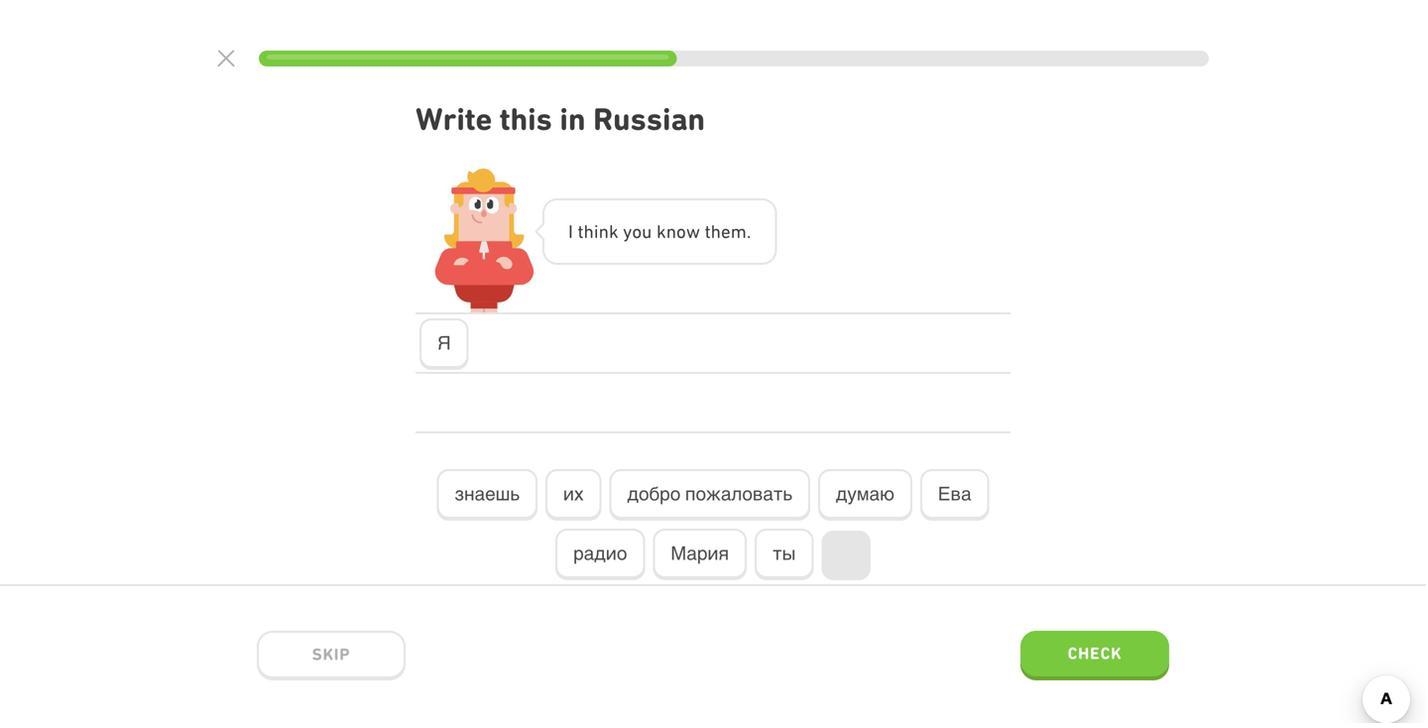 Task type: describe. For each thing, give the bounding box(es) containing it.
skip button
[[257, 631, 406, 681]]

1 n from the left
[[599, 221, 609, 242]]

.
[[747, 221, 751, 242]]

t for t h e m .
[[705, 221, 711, 242]]

ева
[[939, 483, 972, 505]]

m
[[731, 221, 747, 242]]

in
[[560, 101, 586, 137]]

радио button
[[556, 529, 645, 580]]

2 n from the left
[[667, 221, 677, 242]]

их button
[[546, 469, 602, 521]]

write
[[416, 101, 492, 137]]

h for i
[[584, 221, 594, 242]]

мария
[[671, 543, 729, 564]]

check button
[[1021, 631, 1170, 681]]

i
[[594, 221, 599, 242]]

2 k from the left
[[657, 221, 667, 242]]

ты button
[[755, 529, 814, 580]]

check
[[1068, 644, 1123, 663]]

я button
[[420, 319, 469, 370]]

u
[[642, 221, 652, 242]]

t h i n k y o u
[[578, 221, 652, 242]]

this
[[500, 101, 553, 137]]

t h e m .
[[705, 221, 751, 242]]

i
[[569, 221, 573, 242]]

добро пожаловать button
[[610, 469, 811, 521]]

ты
[[773, 543, 796, 564]]

ева button
[[921, 469, 990, 521]]

я
[[438, 332, 451, 354]]



Task type: vqa. For each thing, say whether or not it's contained in the screenshot.
Hindi
no



Task type: locate. For each thing, give the bounding box(es) containing it.
t right i
[[578, 221, 584, 242]]

o right u
[[677, 221, 687, 242]]

1 h from the left
[[584, 221, 594, 242]]

1 o from the left
[[632, 221, 642, 242]]

знаешь
[[455, 483, 520, 505]]

1 horizontal spatial n
[[667, 221, 677, 242]]

знаешь button
[[437, 469, 538, 521]]

0 horizontal spatial o
[[632, 221, 642, 242]]

h
[[584, 221, 594, 242], [711, 221, 721, 242]]

1 horizontal spatial h
[[711, 221, 721, 242]]

0 horizontal spatial t
[[578, 221, 584, 242]]

пожаловать
[[686, 483, 793, 505]]

k
[[609, 221, 619, 242], [657, 221, 667, 242]]

думаю
[[836, 483, 895, 505]]

n left the y
[[599, 221, 609, 242]]

k right u
[[657, 221, 667, 242]]

1 horizontal spatial o
[[677, 221, 687, 242]]

o
[[632, 221, 642, 242], [677, 221, 687, 242]]

t for t h i n k y o u
[[578, 221, 584, 242]]

думаю button
[[818, 469, 913, 521]]

t right w
[[705, 221, 711, 242]]

2 h from the left
[[711, 221, 721, 242]]

1 k from the left
[[609, 221, 619, 242]]

e
[[721, 221, 731, 242]]

их
[[564, 483, 584, 505]]

w
[[687, 221, 701, 242]]

0 horizontal spatial h
[[584, 221, 594, 242]]

russian
[[594, 101, 706, 137]]

k left the y
[[609, 221, 619, 242]]

h right i
[[584, 221, 594, 242]]

k n o w
[[657, 221, 701, 242]]

n
[[599, 221, 609, 242], [667, 221, 677, 242]]

2 o from the left
[[677, 221, 687, 242]]

h for e
[[711, 221, 721, 242]]

write this in russian
[[416, 101, 706, 137]]

h right w
[[711, 221, 721, 242]]

skip
[[312, 645, 351, 664]]

добро пожаловать
[[628, 483, 793, 505]]

1 t from the left
[[578, 221, 584, 242]]

n left w
[[667, 221, 677, 242]]

o right i
[[632, 221, 642, 242]]

добро
[[628, 483, 681, 505]]

t
[[578, 221, 584, 242], [705, 221, 711, 242]]

2 t from the left
[[705, 221, 711, 242]]

progress bar
[[259, 51, 1210, 66]]

y
[[623, 221, 632, 242]]

0 horizontal spatial k
[[609, 221, 619, 242]]

мария button
[[653, 529, 747, 580]]

0 horizontal spatial n
[[599, 221, 609, 242]]

1 horizontal spatial k
[[657, 221, 667, 242]]

радио
[[574, 543, 628, 564]]

1 horizontal spatial t
[[705, 221, 711, 242]]



